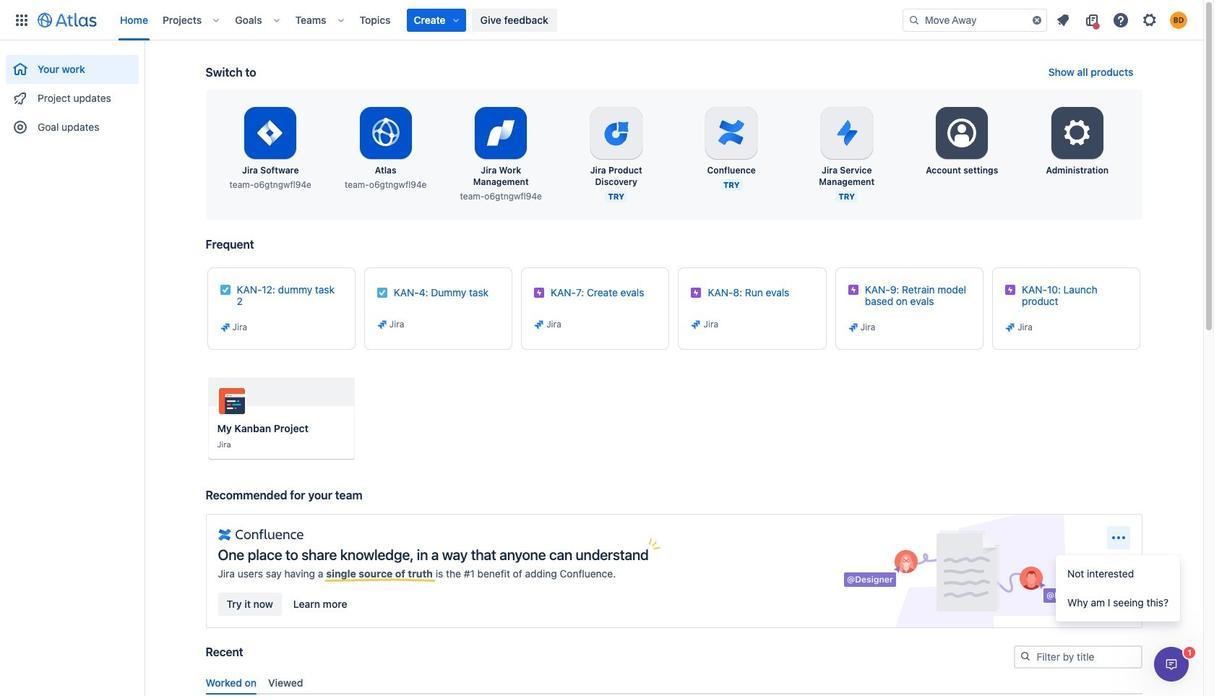 Task type: vqa. For each thing, say whether or not it's contained in the screenshot.
the Set Start date icon
no



Task type: describe. For each thing, give the bounding box(es) containing it.
search image
[[909, 14, 920, 26]]

1 horizontal spatial group
[[1056, 555, 1181, 622]]

switch to... image
[[13, 11, 30, 29]]

more image
[[1110, 529, 1127, 546]]

notifications image
[[1055, 11, 1072, 29]]

0 vertical spatial settings image
[[1141, 11, 1159, 29]]

Search field
[[903, 8, 1047, 31]]

Filter by title field
[[1015, 647, 1141, 667]]

1 horizontal spatial jira image
[[691, 319, 702, 330]]



Task type: locate. For each thing, give the bounding box(es) containing it.
search image
[[1020, 651, 1031, 662]]

settings image
[[1141, 11, 1159, 29], [1060, 116, 1095, 150]]

group
[[6, 40, 139, 146], [1056, 555, 1181, 622]]

1 vertical spatial settings image
[[1060, 116, 1095, 150]]

None search field
[[903, 8, 1047, 31]]

2 horizontal spatial jira image
[[1005, 322, 1016, 333]]

top element
[[9, 0, 903, 40]]

account image
[[1170, 11, 1188, 29]]

tab list
[[200, 671, 1148, 695]]

cross-flow recommendation banner element
[[206, 488, 1142, 646]]

1 horizontal spatial settings image
[[1141, 11, 1159, 29]]

0 horizontal spatial group
[[6, 40, 139, 146]]

dialog
[[1154, 647, 1189, 682]]

1 vertical spatial group
[[1056, 555, 1181, 622]]

jira image
[[376, 319, 388, 330], [376, 319, 388, 330], [534, 319, 545, 330], [534, 319, 545, 330], [691, 319, 702, 330], [219, 322, 231, 333], [848, 322, 859, 333], [848, 322, 859, 333], [1005, 322, 1016, 333]]

banner
[[0, 0, 1204, 40]]

help image
[[1112, 11, 1130, 29]]

0 horizontal spatial jira image
[[219, 322, 231, 333]]

settings image
[[945, 116, 980, 150]]

clear search session image
[[1032, 14, 1043, 26]]

0 vertical spatial group
[[6, 40, 139, 146]]

jira image
[[691, 319, 702, 330], [219, 322, 231, 333], [1005, 322, 1016, 333]]

confluence image
[[218, 526, 304, 544], [218, 526, 304, 544]]

0 horizontal spatial settings image
[[1060, 116, 1095, 150]]



